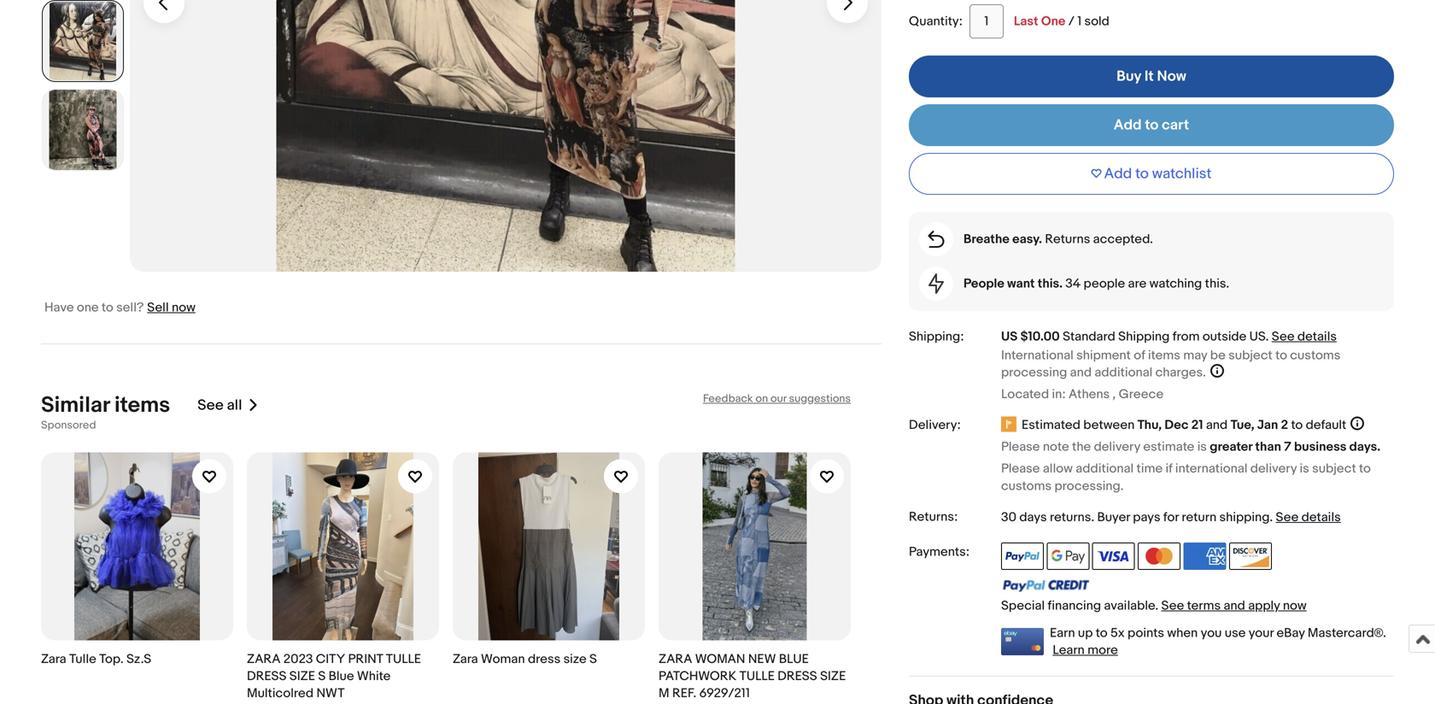 Task type: locate. For each thing, give the bounding box(es) containing it.
estimate
[[1143, 439, 1195, 455]]

1 vertical spatial tulle
[[740, 669, 775, 684]]

additional
[[1095, 365, 1153, 380], [1076, 461, 1134, 477]]

are
[[1128, 276, 1147, 291]]

1 zara from the left
[[41, 652, 66, 667]]

and for available.
[[1224, 598, 1246, 613]]

to inside please note the delivery estimate is greater than 7 business days. please allow additional time if international delivery is subject to customs processing.
[[1359, 461, 1371, 477]]

with details__icon image for people
[[929, 274, 944, 294]]

your
[[1249, 625, 1274, 641]]

1 horizontal spatial subject
[[1312, 461, 1357, 477]]

this. left '34'
[[1038, 276, 1063, 291]]

please
[[1001, 439, 1040, 455], [1001, 461, 1040, 477]]

1 horizontal spatial items
[[1148, 348, 1181, 363]]

tulle up white
[[386, 652, 421, 667]]

additional inside please note the delivery estimate is greater than 7 business days. please allow additional time if international delivery is subject to customs processing.
[[1076, 461, 1134, 477]]

1 vertical spatial now
[[1283, 598, 1307, 613]]

paypal image
[[1001, 542, 1044, 570]]

0 horizontal spatial items
[[115, 392, 170, 419]]

0 vertical spatial delivery
[[1094, 439, 1141, 455]]

zara left woman
[[453, 652, 478, 667]]

zara
[[247, 652, 281, 667], [659, 652, 692, 667]]

add inside button
[[1104, 165, 1132, 183]]

earn up to 5x points when you use your ebay mastercard®. learn more
[[1050, 625, 1387, 658]]

1 vertical spatial please
[[1001, 461, 1040, 477]]

1 horizontal spatial dress
[[778, 669, 817, 684]]

thu,
[[1138, 418, 1162, 433]]

1
[[1078, 14, 1082, 29]]

. right "outside"
[[1266, 329, 1269, 344]]

feedback
[[703, 392, 753, 405]]

and for thu,
[[1206, 418, 1228, 433]]

0 horizontal spatial customs
[[1001, 478, 1052, 494]]

2 this. from the left
[[1205, 276, 1230, 291]]

learn
[[1053, 642, 1085, 658]]

cart
[[1162, 116, 1189, 134]]

0 horizontal spatial zara
[[41, 652, 66, 667]]

athens
[[1069, 387, 1110, 402]]

please left 'allow' on the bottom right of page
[[1001, 461, 1040, 477]]

subject down business
[[1312, 461, 1357, 477]]

blue
[[329, 669, 354, 684]]

to down days.
[[1359, 461, 1371, 477]]

city
[[316, 652, 345, 667]]

Quantity: text field
[[970, 4, 1004, 39]]

processing.
[[1055, 478, 1124, 494]]

and up located in: athens , greece on the right bottom
[[1070, 365, 1092, 380]]

items inside international shipment of items may be subject to customs processing and additional charges.
[[1148, 348, 1181, 363]]

0 vertical spatial and
[[1070, 365, 1092, 380]]

s down city
[[318, 669, 326, 684]]

and
[[1070, 365, 1092, 380], [1206, 418, 1228, 433], [1224, 598, 1246, 613]]

. left buyer
[[1091, 509, 1095, 525]]

zara inside zara woman dress size s link
[[453, 652, 478, 667]]

5x
[[1111, 625, 1125, 641]]

points
[[1128, 625, 1165, 641]]

see details link right shipping
[[1276, 509, 1341, 525]]

feedback on our suggestions
[[703, 392, 851, 405]]

special
[[1001, 598, 1045, 613]]

0 horizontal spatial zara
[[247, 652, 281, 667]]

customs up "days"
[[1001, 478, 1052, 494]]

this. right watching
[[1205, 276, 1230, 291]]

sold
[[1085, 14, 1110, 29]]

2 size from the left
[[820, 669, 846, 684]]

0 horizontal spatial subject
[[1229, 348, 1273, 363]]

is down 21
[[1198, 439, 1207, 455]]

add down add to cart link
[[1104, 165, 1132, 183]]

now right sell
[[172, 300, 196, 315]]

earn
[[1050, 625, 1075, 641]]

additional down of
[[1095, 365, 1153, 380]]

see terms and apply now link
[[1162, 598, 1307, 613]]

returns:
[[909, 509, 958, 524]]

1 vertical spatial with details__icon image
[[929, 274, 944, 294]]

watching
[[1150, 276, 1202, 291]]

0 horizontal spatial this.
[[1038, 276, 1063, 291]]

size
[[289, 669, 315, 684], [820, 669, 846, 684]]

1 horizontal spatial us
[[1250, 329, 1266, 344]]

Sponsored text field
[[41, 419, 96, 432]]

paypal credit image
[[1001, 579, 1090, 593]]

standard
[[1063, 329, 1116, 344]]

with details__icon image
[[928, 231, 945, 248], [929, 274, 944, 294]]

now
[[172, 300, 196, 315], [1283, 598, 1307, 613]]

zara up "patchwork"
[[659, 652, 692, 667]]

0 vertical spatial see details link
[[1272, 329, 1337, 344]]

be
[[1210, 348, 1226, 363]]

1 horizontal spatial delivery
[[1251, 461, 1297, 477]]

zara woman dress size s link
[[453, 452, 645, 704]]

add for add to cart
[[1114, 116, 1142, 134]]

people
[[1084, 276, 1125, 291]]

2 zara from the left
[[453, 652, 478, 667]]

terms
[[1187, 598, 1221, 613]]

of
[[1134, 348, 1145, 363]]

0 vertical spatial please
[[1001, 439, 1040, 455]]

tulle down new
[[740, 669, 775, 684]]

discover image
[[1229, 542, 1272, 570]]

0 vertical spatial add
[[1114, 116, 1142, 134]]

zara woman new blue patchwork tulle dress size m ref. 6929/211 link
[[659, 452, 851, 704]]

it
[[1145, 68, 1154, 86]]

1 horizontal spatial s
[[590, 652, 597, 667]]

0 vertical spatial customs
[[1290, 348, 1341, 363]]

size inside zara woman new blue patchwork tulle dress size m ref. 6929/211
[[820, 669, 846, 684]]

is down business
[[1300, 461, 1310, 477]]

0 horizontal spatial tulle
[[386, 652, 421, 667]]

blue
[[779, 652, 809, 667]]

items down us $10.00 standard shipping from outside us . see details
[[1148, 348, 1181, 363]]

0 vertical spatial additional
[[1095, 365, 1153, 380]]

up
[[1078, 625, 1093, 641]]

2 dress from the left
[[778, 669, 817, 684]]

0 horizontal spatial is
[[1198, 439, 1207, 455]]

delivery down between at the right bottom of page
[[1094, 439, 1141, 455]]

to left cart
[[1145, 116, 1159, 134]]

tulle inside zara woman new blue patchwork tulle dress size m ref. 6929/211
[[740, 669, 775, 684]]

0 vertical spatial items
[[1148, 348, 1181, 363]]

us left $10.00
[[1001, 329, 1018, 344]]

now up ebay
[[1283, 598, 1307, 613]]

1 horizontal spatial customs
[[1290, 348, 1341, 363]]

now
[[1157, 68, 1187, 86]]

if
[[1166, 461, 1173, 477]]

see right "outside"
[[1272, 329, 1295, 344]]

zara woman dress size s
[[453, 652, 597, 667]]

customs inside please note the delivery estimate is greater than 7 business days. please allow additional time if international delivery is subject to customs processing.
[[1001, 478, 1052, 494]]

1 vertical spatial is
[[1300, 461, 1310, 477]]

1 horizontal spatial zara
[[659, 652, 692, 667]]

have
[[44, 300, 74, 315]]

zara inside zara tulle top. sz.s link
[[41, 652, 66, 667]]

subject
[[1229, 348, 1273, 363], [1312, 461, 1357, 477]]

add left cart
[[1114, 116, 1142, 134]]

master card image
[[1138, 542, 1181, 570]]

size
[[564, 652, 587, 667]]

1 horizontal spatial size
[[820, 669, 846, 684]]

zara woman new blue patchwork tulle dress size m ref. 6929/211
[[659, 652, 846, 701]]

1 vertical spatial customs
[[1001, 478, 1052, 494]]

picture 4 of 5 image
[[43, 1, 123, 81]]

1 size from the left
[[289, 669, 315, 684]]

add to watchlist button
[[909, 153, 1394, 195]]

use
[[1225, 625, 1246, 641]]

items right "similar"
[[115, 392, 170, 419]]

from
[[1173, 329, 1200, 344]]

to
[[1145, 116, 1159, 134], [1136, 165, 1149, 183], [102, 300, 113, 315], [1276, 348, 1288, 363], [1291, 418, 1303, 433], [1359, 461, 1371, 477], [1096, 625, 1108, 641]]

additional inside international shipment of items may be subject to customs processing and additional charges.
[[1095, 365, 1153, 380]]

outside
[[1203, 329, 1247, 344]]

zara left 2023
[[247, 652, 281, 667]]

1 dress from the left
[[247, 669, 287, 684]]

and up the use
[[1224, 598, 1246, 613]]

people want this. 34 people are watching this.
[[964, 276, 1230, 291]]

0 vertical spatial with details__icon image
[[928, 231, 945, 248]]

sell
[[147, 300, 169, 315]]

additional up processing.
[[1076, 461, 1134, 477]]

jan
[[1258, 418, 1278, 433]]

to inside button
[[1136, 165, 1149, 183]]

patchwork
[[659, 669, 737, 684]]

to left 5x
[[1096, 625, 1108, 641]]

please down delivery alert flag icon
[[1001, 439, 1040, 455]]

delivery down than in the right of the page
[[1251, 461, 1297, 477]]

0 horizontal spatial size
[[289, 669, 315, 684]]

dress up multicolred
[[247, 669, 287, 684]]

to inside international shipment of items may be subject to customs processing and additional charges.
[[1276, 348, 1288, 363]]

delivery alert flag image
[[1001, 417, 1022, 434]]

us right "outside"
[[1250, 329, 1266, 344]]

feedback on our suggestions link
[[703, 392, 851, 405]]

1 vertical spatial see details link
[[1276, 509, 1341, 525]]

with details__icon image left people
[[929, 274, 944, 294]]

dress inside zara woman new blue patchwork tulle dress size m ref. 6929/211
[[778, 669, 817, 684]]

s right size
[[590, 652, 597, 667]]

1 vertical spatial add
[[1104, 165, 1132, 183]]

zara inside zara 2023 city print tulle dress size s blue white multicolred nwt
[[247, 652, 281, 667]]

customs up default
[[1290, 348, 1341, 363]]

1 horizontal spatial tulle
[[740, 669, 775, 684]]

0 horizontal spatial us
[[1001, 329, 1018, 344]]

dress
[[528, 652, 561, 667]]

is
[[1198, 439, 1207, 455], [1300, 461, 1310, 477]]

0 horizontal spatial dress
[[247, 669, 287, 684]]

zara inside zara woman new blue patchwork tulle dress size m ref. 6929/211
[[659, 652, 692, 667]]

subject down "outside"
[[1229, 348, 1273, 363]]

with details__icon image left breathe
[[928, 231, 945, 248]]

shipment
[[1077, 348, 1131, 363]]

see details link right "outside"
[[1272, 329, 1337, 344]]

1 vertical spatial delivery
[[1251, 461, 1297, 477]]

0 vertical spatial is
[[1198, 439, 1207, 455]]

1 vertical spatial additional
[[1076, 461, 1134, 477]]

2 please from the top
[[1001, 461, 1040, 477]]

greece
[[1119, 387, 1164, 402]]

dec
[[1165, 418, 1189, 433]]

with details__icon image for breathe
[[928, 231, 945, 248]]

you
[[1201, 625, 1222, 641]]

delivery
[[1094, 439, 1141, 455], [1251, 461, 1297, 477]]

pays
[[1133, 509, 1161, 525]]

. up discover "image"
[[1270, 509, 1273, 525]]

0 horizontal spatial s
[[318, 669, 326, 684]]

0 vertical spatial subject
[[1229, 348, 1273, 363]]

2 vertical spatial and
[[1224, 598, 1246, 613]]

dress
[[247, 669, 287, 684], [778, 669, 817, 684]]

See all text field
[[198, 397, 242, 414]]

1 vertical spatial subject
[[1312, 461, 1357, 477]]

1 vertical spatial and
[[1206, 418, 1228, 433]]

zara left tulle
[[41, 652, 66, 667]]

0 vertical spatial tulle
[[386, 652, 421, 667]]

to left "watchlist"
[[1136, 165, 1149, 183]]

white
[[357, 669, 391, 684]]

size inside zara 2023 city print tulle dress size s blue white multicolred nwt
[[289, 669, 315, 684]]

charges.
[[1156, 365, 1206, 380]]

1 horizontal spatial zara
[[453, 652, 478, 667]]

to right be
[[1276, 348, 1288, 363]]

us $10.00 standard shipping from outside us . see details
[[1001, 329, 1337, 344]]

1 vertical spatial s
[[318, 669, 326, 684]]

details
[[1298, 329, 1337, 344], [1302, 509, 1341, 525]]

on
[[756, 392, 768, 405]]

1 horizontal spatial this.
[[1205, 276, 1230, 291]]

located in: athens , greece
[[1001, 387, 1164, 402]]

ebay
[[1277, 625, 1305, 641]]

and right 21
[[1206, 418, 1228, 433]]

0 horizontal spatial now
[[172, 300, 196, 315]]

quantity:
[[909, 14, 963, 29]]

dress down blue
[[778, 669, 817, 684]]

between
[[1084, 418, 1135, 433]]

2 zara from the left
[[659, 652, 692, 667]]

see
[[1272, 329, 1295, 344], [198, 397, 224, 414], [1276, 509, 1299, 525], [1162, 598, 1184, 613]]

see right shipping
[[1276, 509, 1299, 525]]

see details link
[[1272, 329, 1337, 344], [1276, 509, 1341, 525]]

1 zara from the left
[[247, 652, 281, 667]]

special financing available. see terms and apply now
[[1001, 598, 1307, 613]]

similar
[[41, 392, 110, 419]]



Task type: vqa. For each thing, say whether or not it's contained in the screenshot.
'UP TO 60% OFF LEGO, FROM AN AUTHORIZED RESELLER'
no



Task type: describe. For each thing, give the bounding box(es) containing it.
0 vertical spatial s
[[590, 652, 597, 667]]

all
[[227, 397, 242, 414]]

21
[[1192, 418, 1203, 433]]

zara tulle top. sz.s link
[[41, 452, 233, 704]]

easy.
[[1013, 232, 1042, 247]]

$10.00
[[1021, 329, 1060, 344]]

2023
[[283, 652, 313, 667]]

zara for zara 2023 city print tulle dress size s blue white multicolred nwt
[[247, 652, 281, 667]]

shipping:
[[909, 329, 964, 344]]

processing
[[1001, 365, 1067, 380]]

picture 5 of 5 image
[[43, 90, 123, 170]]

subject inside international shipment of items may be subject to customs processing and additional charges.
[[1229, 348, 1273, 363]]

note
[[1043, 439, 1069, 455]]

see all link
[[198, 392, 259, 419]]

sz.s
[[126, 652, 151, 667]]

0 vertical spatial details
[[1298, 329, 1337, 344]]

breathe easy. returns accepted.
[[964, 232, 1153, 247]]

our
[[771, 392, 787, 405]]

buy it now link
[[909, 56, 1394, 98]]

and inside international shipment of items may be subject to customs processing and additional charges.
[[1070, 365, 1092, 380]]

2
[[1281, 418, 1288, 433]]

buy
[[1117, 68, 1142, 86]]

returns
[[1045, 232, 1090, 247]]

zara 2023 city print tulle dress size s blue white multicolred nwt
[[247, 652, 421, 701]]

one
[[77, 300, 99, 315]]

learn more link
[[1053, 642, 1118, 658]]

please note the delivery estimate is greater than 7 business days. please allow additional time if international delivery is subject to customs processing.
[[1001, 439, 1381, 494]]

shipping
[[1220, 509, 1270, 525]]

multicolred
[[247, 686, 314, 701]]

new
[[748, 652, 776, 667]]

add to watchlist
[[1104, 165, 1212, 183]]

to right one on the top
[[102, 300, 113, 315]]

visa image
[[1093, 542, 1135, 570]]

allow
[[1043, 461, 1073, 477]]

international shipment of items may be subject to customs processing and additional charges.
[[1001, 348, 1341, 380]]

,
[[1113, 387, 1116, 402]]

to inside earn up to 5x points when you use your ebay mastercard®. learn more
[[1096, 625, 1108, 641]]

greater
[[1210, 439, 1253, 455]]

default
[[1306, 418, 1347, 433]]

have one to sell? sell now
[[44, 300, 196, 315]]

american express image
[[1184, 542, 1226, 570]]

2 us from the left
[[1250, 329, 1266, 344]]

0 horizontal spatial .
[[1091, 509, 1095, 525]]

subject inside please note the delivery estimate is greater than 7 business days. please allow additional time if international delivery is subject to customs processing.
[[1312, 461, 1357, 477]]

woman
[[481, 652, 525, 667]]

days.
[[1350, 439, 1381, 455]]

s inside zara 2023 city print tulle dress size s blue white multicolred nwt
[[318, 669, 326, 684]]

buyer
[[1097, 509, 1130, 525]]

zara for zara tulle top. sz.s
[[41, 652, 66, 667]]

available.
[[1104, 598, 1159, 613]]

ebay mastercard image
[[1001, 628, 1044, 655]]

zara for zara woman dress size s
[[453, 652, 478, 667]]

return
[[1182, 509, 1217, 525]]

30
[[1001, 509, 1017, 525]]

add to cart link
[[909, 104, 1394, 146]]

zara 2023 city print tulle dress size s blue white multicolred nwt link
[[247, 452, 439, 704]]

0 vertical spatial now
[[172, 300, 196, 315]]

1 horizontal spatial now
[[1283, 598, 1307, 613]]

customs inside international shipment of items may be subject to customs processing and additional charges.
[[1290, 348, 1341, 363]]

2 horizontal spatial .
[[1270, 509, 1273, 525]]

tulle
[[69, 652, 96, 667]]

in:
[[1052, 387, 1066, 402]]

6929/211
[[699, 686, 750, 701]]

zara for zara woman new blue patchwork tulle dress size m ref. 6929/211
[[659, 652, 692, 667]]

1 this. from the left
[[1038, 276, 1063, 291]]

30 days returns . buyer pays for return shipping . see details
[[1001, 509, 1341, 525]]

the
[[1072, 439, 1091, 455]]

mastercard®.
[[1308, 625, 1387, 641]]

see left all
[[198, 397, 224, 414]]

want
[[1007, 276, 1035, 291]]

see up when
[[1162, 598, 1184, 613]]

located
[[1001, 387, 1049, 402]]

woman
[[695, 652, 745, 667]]

sell now link
[[147, 300, 196, 315]]

7
[[1284, 439, 1292, 455]]

estimated
[[1022, 418, 1081, 433]]

0 horizontal spatial delivery
[[1094, 439, 1141, 455]]

financing
[[1048, 598, 1101, 613]]

than
[[1256, 439, 1281, 455]]

tue,
[[1231, 418, 1255, 433]]

more
[[1088, 642, 1118, 658]]

1 horizontal spatial .
[[1266, 329, 1269, 344]]

add to cart
[[1114, 116, 1189, 134]]

tulle inside zara 2023 city print tulle dress size s blue white multicolred nwt
[[386, 652, 421, 667]]

watchlist
[[1152, 165, 1212, 183]]

34
[[1066, 276, 1081, 291]]

last one / 1 sold
[[1014, 14, 1110, 29]]

to right 2
[[1291, 418, 1303, 433]]

time
[[1137, 461, 1163, 477]]

days
[[1020, 509, 1047, 525]]

print
[[348, 652, 383, 667]]

1 vertical spatial items
[[115, 392, 170, 419]]

1 horizontal spatial is
[[1300, 461, 1310, 477]]

m
[[659, 686, 669, 701]]

estimated between thu, dec 21 and tue, jan 2 to default
[[1022, 418, 1347, 433]]

ref.
[[672, 686, 697, 701]]

1 vertical spatial details
[[1302, 509, 1341, 525]]

sponsored
[[41, 419, 96, 432]]

dress inside zara 2023 city print tulle dress size s blue white multicolred nwt
[[247, 669, 287, 684]]

payments:
[[909, 544, 970, 559]]

add for add to watchlist
[[1104, 165, 1132, 183]]

google pay image
[[1047, 542, 1090, 570]]

1 us from the left
[[1001, 329, 1018, 344]]

delivery:
[[909, 418, 961, 433]]

zara new boticelli print tulle long sleeves sizes s ref. 0264/312 - picture 4 of 5 image
[[130, 0, 882, 272]]

top.
[[99, 652, 124, 667]]

1 please from the top
[[1001, 439, 1040, 455]]



